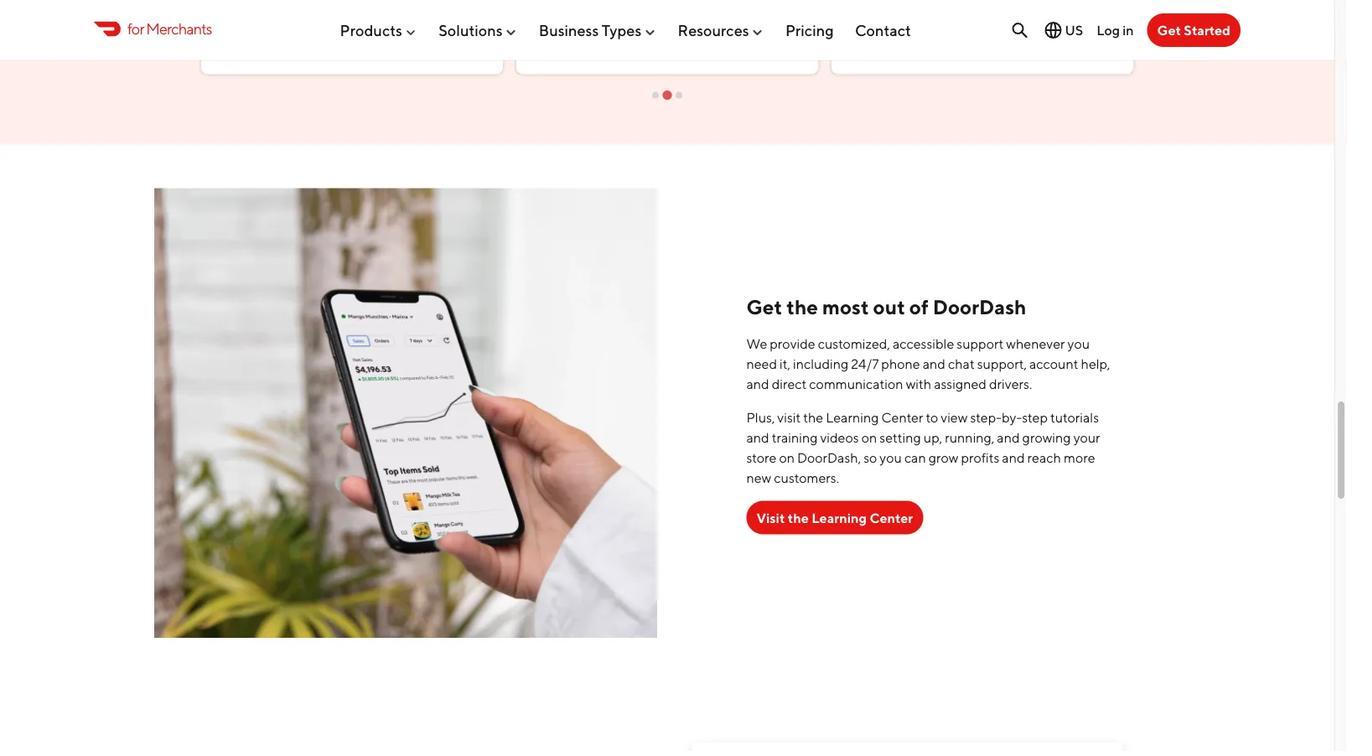 Task type: vqa. For each thing, say whether or not it's contained in the screenshot.
Get to the top
yes



Task type: describe. For each thing, give the bounding box(es) containing it.
1 horizontal spatial on
[[862, 430, 877, 446]]

log in link
[[1097, 22, 1134, 38]]

globe line image
[[1043, 20, 1063, 40]]

doordash,
[[797, 450, 861, 466]]

convenience
[[954, 23, 1037, 39]]

direct
[[772, 376, 807, 392]]

doordash for doordash for pet stores
[[238, 23, 301, 39]]

training
[[772, 430, 818, 446]]

doordash for doordash for grocery
[[553, 23, 616, 39]]

profits
[[961, 450, 1000, 466]]

account
[[1030, 356, 1079, 372]]

new
[[747, 470, 772, 486]]

products link
[[340, 14, 417, 46]]

can
[[905, 450, 926, 466]]

customers.
[[774, 470, 839, 486]]

1 vertical spatial center
[[870, 510, 913, 526]]

store
[[747, 450, 777, 466]]

log
[[1097, 22, 1120, 38]]

contact link
[[855, 14, 911, 46]]

and down the accessible
[[923, 356, 946, 372]]

by-
[[1002, 410, 1022, 426]]

learning inside "visit the learning center" link
[[812, 510, 867, 526]]

get started button
[[1147, 13, 1241, 47]]

support,
[[977, 356, 1027, 372]]

customized,
[[818, 336, 890, 352]]

pricing
[[786, 21, 834, 39]]

setting
[[880, 430, 921, 446]]

we provide customized, accessible support whenever you need it, including 24/7 phone and chat support, account help, and direct communication with assigned drivers.
[[747, 336, 1111, 392]]

the for learning
[[788, 510, 809, 526]]

grocery
[[639, 23, 689, 39]]

accessible
[[893, 336, 954, 352]]

for for doordash for pet stores
[[303, 23, 321, 39]]

log in
[[1097, 22, 1134, 38]]

and down by-
[[997, 430, 1020, 446]]

out
[[873, 296, 905, 319]]

doordash for convenience link
[[859, 14, 1047, 48]]

step
[[1022, 410, 1048, 426]]

we
[[747, 336, 767, 352]]

need
[[747, 356, 777, 372]]

provide
[[770, 336, 815, 352]]

for for doordash for grocery
[[619, 23, 636, 39]]

business types link
[[539, 14, 657, 46]]

get the most out of doordash
[[747, 296, 1027, 319]]

0 vertical spatial learning
[[826, 410, 879, 426]]

running,
[[945, 430, 995, 446]]

for merchants link
[[94, 17, 212, 40]]

doordash for doordash for convenience
[[869, 23, 931, 39]]

stores
[[348, 23, 388, 39]]

your
[[1074, 430, 1101, 446]]

step-by-step tutorials and training videos on setting up, running, and growing your store on doordash, so you can grow profits and reach more new customers.
[[747, 410, 1101, 486]]

solutions
[[439, 21, 503, 39]]

support
[[957, 336, 1004, 352]]

step-
[[970, 410, 1002, 426]]

merchants
[[146, 20, 212, 38]]

whenever
[[1006, 336, 1065, 352]]

pricing link
[[786, 14, 834, 46]]

communication
[[809, 376, 903, 392]]

and down plus,
[[747, 430, 769, 446]]

get for get the most out of doordash
[[747, 296, 782, 319]]

for for doordash for convenience
[[934, 23, 952, 39]]

types
[[602, 21, 642, 39]]



Task type: locate. For each thing, give the bounding box(es) containing it.
the
[[787, 296, 818, 319], [803, 410, 824, 426], [788, 510, 809, 526]]

doordash inside doordash for pet stores link
[[238, 23, 301, 39]]

us
[[1065, 22, 1083, 38]]

0 vertical spatial get
[[1157, 22, 1181, 38]]

on up so
[[862, 430, 877, 446]]

you up help,
[[1068, 336, 1090, 352]]

most
[[822, 296, 869, 319]]

1 vertical spatial you
[[880, 450, 902, 466]]

for left convenience
[[934, 23, 952, 39]]

started
[[1184, 22, 1231, 38]]

on
[[862, 430, 877, 446], [779, 450, 795, 466]]

0 horizontal spatial you
[[880, 450, 902, 466]]

in
[[1123, 22, 1134, 38]]

visit
[[757, 510, 785, 526]]

doordash for grocery
[[553, 23, 689, 39]]

for left merchants
[[127, 20, 144, 38]]

solutions link
[[439, 14, 518, 46]]

doordash for convenience
[[869, 23, 1037, 39]]

1 vertical spatial the
[[803, 410, 824, 426]]

for left grocery
[[619, 23, 636, 39]]

for left pet
[[303, 23, 321, 39]]

visit the learning center
[[757, 510, 913, 526]]

1 horizontal spatial you
[[1068, 336, 1090, 352]]

we're committed to strengthening neighborhoods region
[[0, 0, 1140, 102]]

resources
[[678, 21, 749, 39]]

get up we
[[747, 296, 782, 319]]

1 horizontal spatial get
[[1157, 22, 1181, 38]]

1 vertical spatial learning
[[812, 510, 867, 526]]

get started
[[1157, 22, 1231, 38]]

for
[[127, 20, 144, 38], [303, 23, 321, 39], [619, 23, 636, 39], [934, 23, 952, 39]]

business types
[[539, 21, 642, 39]]

doordash
[[238, 23, 301, 39], [553, 23, 616, 39], [869, 23, 931, 39], [933, 296, 1027, 319]]

center
[[882, 410, 924, 426], [870, 510, 913, 526]]

videos
[[820, 430, 859, 446]]

1 vertical spatial get
[[747, 296, 782, 319]]

doordash for pet stores link
[[228, 14, 398, 48]]

0 horizontal spatial on
[[779, 450, 795, 466]]

get inside button
[[1157, 22, 1181, 38]]

get for get started
[[1157, 22, 1181, 38]]

you
[[1068, 336, 1090, 352], [880, 450, 902, 466]]

doordash for pet stores
[[238, 23, 388, 39]]

reach
[[1028, 450, 1061, 466]]

tutorials
[[1050, 410, 1099, 426]]

0 vertical spatial on
[[862, 430, 877, 446]]

it,
[[780, 356, 791, 372]]

customer insights heatmaps screenshots image
[[677, 729, 1180, 751]]

plus, visit the learning center to view
[[747, 410, 968, 426]]

0 horizontal spatial get
[[747, 296, 782, 319]]

doordash inside 'doordash for convenience' link
[[869, 23, 931, 39]]

the for most
[[787, 296, 818, 319]]

24/7
[[851, 356, 879, 372]]

with
[[906, 376, 932, 392]]

learning
[[826, 410, 879, 426], [812, 510, 867, 526]]

so
[[864, 450, 877, 466]]

up,
[[924, 430, 943, 446]]

contact
[[855, 21, 911, 39]]

1 vertical spatial on
[[779, 450, 795, 466]]

to
[[926, 410, 938, 426]]

products
[[340, 21, 402, 39]]

assigned
[[934, 376, 987, 392]]

business
[[539, 21, 599, 39]]

you inside we provide customized, accessible support whenever you need it, including 24/7 phone and chat support, account help, and direct communication with assigned drivers.
[[1068, 336, 1090, 352]]

get
[[1157, 22, 1181, 38], [747, 296, 782, 319]]

you inside step-by-step tutorials and training videos on setting up, running, and growing your store on doordash, so you can grow profits and reach more new customers.
[[880, 450, 902, 466]]

more
[[1064, 450, 1095, 466]]

center down so
[[870, 510, 913, 526]]

phone
[[881, 356, 920, 372]]

resources link
[[678, 14, 764, 46]]

of
[[910, 296, 929, 319]]

doordash for grocery link
[[543, 14, 699, 48]]

learning down customers.
[[812, 510, 867, 526]]

visit
[[777, 410, 801, 426]]

help,
[[1081, 356, 1111, 372]]

visit the learning center link
[[747, 501, 923, 535]]

doordash business manager app for merchants image
[[154, 189, 657, 638]]

and down need
[[747, 376, 769, 392]]

2 vertical spatial the
[[788, 510, 809, 526]]

plus,
[[747, 410, 775, 426]]

you right so
[[880, 450, 902, 466]]

select a slide to show tab list
[[195, 87, 1140, 102]]

grow
[[929, 450, 959, 466]]

growing
[[1023, 430, 1071, 446]]

chat
[[948, 356, 975, 372]]

learning up videos
[[826, 410, 879, 426]]

pet
[[324, 23, 346, 39]]

including
[[793, 356, 849, 372]]

and
[[923, 356, 946, 372], [747, 376, 769, 392], [747, 430, 769, 446], [997, 430, 1020, 446], [1002, 450, 1025, 466]]

and left reach
[[1002, 450, 1025, 466]]

0 vertical spatial you
[[1068, 336, 1090, 352]]

for merchants
[[127, 20, 212, 38]]

0 vertical spatial center
[[882, 410, 924, 426]]

doordash inside 'doordash for grocery' link
[[553, 23, 616, 39]]

0 vertical spatial the
[[787, 296, 818, 319]]

on down the training on the right bottom
[[779, 450, 795, 466]]

view
[[941, 410, 968, 426]]

center up the setting
[[882, 410, 924, 426]]

get left started
[[1157, 22, 1181, 38]]

drivers.
[[989, 376, 1032, 392]]



